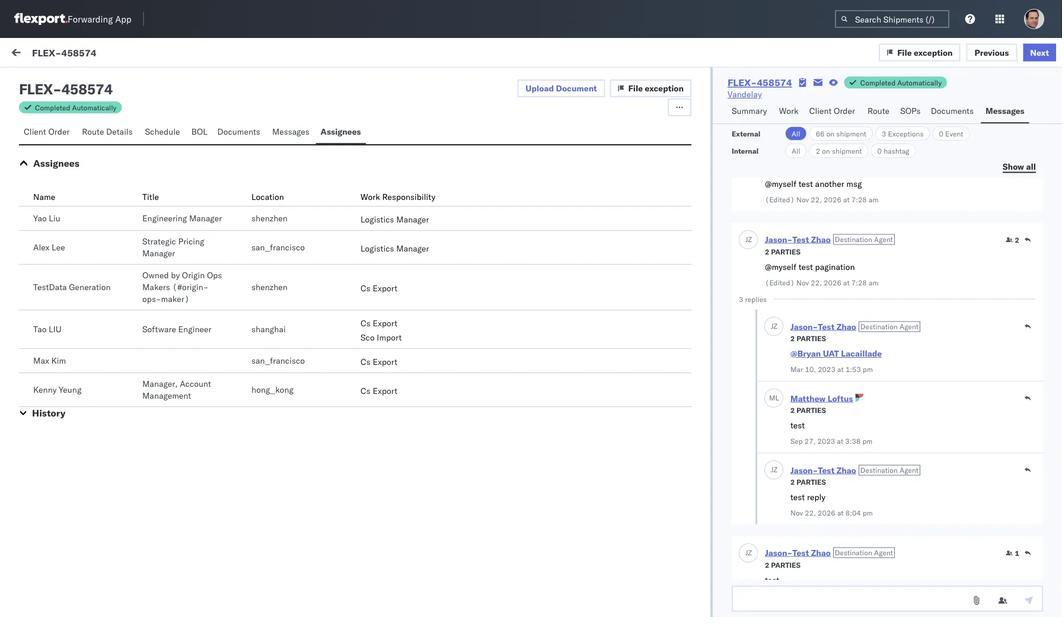 Task type: vqa. For each thing, say whether or not it's contained in the screenshot.


Task type: describe. For each thing, give the bounding box(es) containing it.
5:46
[[415, 304, 433, 314]]

am inside @myself test pagination (edited)  nov 22, 2026 at 7:28 am
[[869, 278, 879, 287]]

summary
[[732, 106, 768, 116]]

1 horizontal spatial automatically
[[898, 78, 942, 87]]

exception: warehouse devan delay
[[38, 374, 178, 385]]

0 horizontal spatial messages
[[272, 126, 310, 137]]

next button
[[1024, 43, 1057, 61]]

at inside @myself test pagination (edited)  nov 22, 2026 at 7:28 am
[[844, 278, 850, 287]]

4 export from the top
[[373, 386, 398, 396]]

agent for pagination
[[875, 235, 894, 244]]

pm for 7:22
[[435, 138, 448, 148]]

oct for oct 26, 2023, 5:46 pm edt
[[359, 304, 373, 314]]

22, inside @myself test pagination (edited)  nov 22, 2026 at 7:28 am
[[811, 278, 822, 287]]

route details
[[82, 126, 133, 137]]

work for work responsibility
[[361, 192, 380, 202]]

2 cs export from the top
[[361, 357, 398, 367]]

forwarding
[[68, 13, 113, 25]]

liu
[[49, 213, 60, 223]]

bol button
[[187, 121, 213, 144]]

flex- 1366815
[[821, 245, 882, 255]]

458574 down 1:53
[[846, 375, 877, 386]]

jason-test zhao destination agent for reply
[[791, 465, 919, 475]]

responsibility
[[382, 192, 436, 202]]

4 cs from the top
[[361, 386, 371, 396]]

1 horizontal spatial messages
[[986, 106, 1025, 116]]

1 horizontal spatial completed automatically
[[861, 78, 942, 87]]

(edited) inside @myself test pagination (edited)  nov 22, 2026 at 7:28 am
[[765, 278, 795, 287]]

j for @bryan
[[771, 322, 774, 331]]

458574 down 8:04
[[846, 530, 877, 540]]

client order for the rightmost the client order button
[[810, 106, 856, 116]]

waka!
[[160, 256, 183, 266]]

@myself test another msg (edited)  nov 22, 2026 at 7:28 am
[[765, 179, 879, 204]]

0 vertical spatial completed
[[861, 78, 896, 87]]

jason-test zhao button for uat
[[791, 321, 857, 332]]

destination down 8:04
[[835, 548, 873, 557]]

deal
[[90, 398, 106, 409]]

26, for oct 26, 2023, 7:22 pm edt
[[375, 138, 388, 148]]

3 cs export from the top
[[361, 386, 398, 396]]

flex- down related
[[821, 138, 846, 148]]

omkar for oct 26, 2023, 6:30 pm edt
[[58, 235, 83, 246]]

manager down the responsibility
[[397, 243, 429, 254]]

omkar for oct 26, 2023, 5:46 pm edt
[[58, 289, 83, 299]]

previous
[[975, 47, 1010, 57]]

0 vertical spatial order
[[834, 106, 856, 116]]

documents for documents button to the right
[[931, 106, 974, 116]]

flex- up vandelay
[[728, 77, 757, 88]]

location
[[252, 192, 284, 202]]

0 horizontal spatial a
[[62, 398, 67, 409]]

floats
[[73, 256, 95, 266]]

2 parties for reply
[[791, 477, 827, 486]]

458574 up message
[[61, 80, 113, 98]]

0 horizontal spatial documents button
[[213, 121, 268, 144]]

route for route details
[[82, 126, 104, 137]]

flex
[[19, 80, 53, 98]]

omkar savant for oct 26, 2023, 6:30 pm edt
[[58, 235, 110, 246]]

upload document
[[526, 83, 597, 93]]

internal (0)
[[80, 75, 126, 86]]

66
[[816, 129, 825, 138]]

flex- up loftus
[[821, 375, 846, 386]]

yao
[[33, 213, 47, 223]]

external for external (0)
[[19, 75, 50, 86]]

all
[[1027, 161, 1037, 171]]

nov inside @myself test pagination (edited)  nov 22, 2026 at 7:28 am
[[797, 278, 810, 287]]

maker)
[[161, 294, 190, 304]]

with
[[125, 398, 141, 409]]

client order for the client order button to the left
[[24, 126, 70, 137]]

flex- down @myself test pagination (edited)  nov 22, 2026 at 7:28 am
[[821, 304, 846, 314]]

2 horizontal spatial a
[[295, 398, 299, 409]]

oct 26, 2023, 6:30 pm edt
[[359, 245, 465, 255]]

flexport. image
[[14, 13, 68, 25]]

1 cs export from the top
[[361, 283, 398, 293]]

matthew loftus
[[791, 393, 854, 404]]

omkar savant for oct 26, 2023, 5:46 pm edt
[[58, 289, 110, 299]]

flex- down the test reply nov 22, 2026 at 8:04 pm
[[821, 530, 846, 540]]

agent for lacaillade
[[900, 322, 919, 331]]

history
[[32, 407, 65, 419]]

show all button
[[996, 158, 1044, 176]]

manager down oct 26, 2023, 7:00 pm edt
[[397, 214, 429, 225]]

morale!
[[225, 202, 253, 213]]

26, for oct 26, 2023, 5:46 pm edt
[[375, 304, 388, 314]]

summary button
[[727, 100, 775, 123]]

2 resize handle column header from the left
[[570, 99, 585, 617]]

7:00
[[415, 191, 433, 202]]

@myself for another
[[765, 179, 797, 189]]

2 parties button for reply
[[791, 476, 827, 487]]

3 flex- 458574 from the top
[[821, 452, 877, 463]]

(0) for internal (0)
[[111, 75, 126, 86]]

engineer
[[178, 324, 212, 334]]

z for test
[[774, 465, 778, 474]]

oct for oct 26, 2023, 5:45 pm edt
[[359, 375, 373, 386]]

1 horizontal spatial flex-458574
[[728, 77, 793, 88]]

bol
[[192, 126, 208, 137]]

work for my
[[34, 46, 65, 62]]

1 san_francisco from the top
[[252, 242, 305, 252]]

contract
[[159, 398, 191, 409]]

0 vertical spatial assignees
[[321, 126, 361, 137]]

test for reply
[[818, 465, 835, 475]]

destination for test
[[835, 235, 873, 244]]

pricing
[[178, 236, 204, 247]]

pm for 5:46
[[435, 304, 448, 314]]

- for oct 26, 2023, 7:22 pm edt
[[590, 138, 595, 148]]

nov inside '@myself test another msg (edited)  nov 22, 2026 at 7:28 am'
[[797, 195, 810, 204]]

458574 down "3:38"
[[846, 452, 877, 463]]

3 resize handle column header from the left
[[801, 99, 816, 617]]

to
[[165, 202, 172, 213]]

document
[[556, 83, 597, 93]]

flex- up the pagination
[[821, 245, 846, 255]]

great
[[69, 398, 88, 409]]

m l
[[770, 393, 780, 402]]

0 horizontal spatial exception
[[645, 83, 684, 93]]

8:04
[[846, 508, 861, 517]]

manager down improve
[[189, 213, 222, 223]]

upload
[[526, 83, 554, 93]]

z for @bryan
[[774, 322, 778, 331]]

related
[[822, 103, 846, 112]]

m
[[770, 393, 776, 402]]

2023, for 7:22
[[390, 138, 413, 148]]

software engineer
[[142, 324, 212, 334]]

2 shenzhen from the top
[[252, 282, 288, 292]]

0 horizontal spatial messages button
[[268, 121, 316, 144]]

jason-test zhao destination agent for test
[[765, 234, 894, 244]]

omkar savant for oct 26, 2023, 5:45 pm edt
[[58, 354, 110, 364]]

another
[[816, 179, 845, 189]]

458574 up vandelay
[[757, 77, 793, 88]]

name
[[33, 192, 55, 202]]

2 button
[[1006, 235, 1020, 244]]

1 logistics from the top
[[361, 214, 394, 225]]

j z for @bryan
[[771, 322, 778, 331]]

2023, for 6:30
[[390, 245, 413, 255]]

jason-test zhao destination agent for uat
[[791, 321, 919, 332]]

flex- down test sep 27, 2023 at 3:38 pm
[[821, 452, 846, 463]]

import work
[[88, 49, 135, 59]]

1 resize handle column header from the left
[[339, 99, 354, 617]]

0 vertical spatial exception
[[914, 47, 953, 57]]

2 parties button for sep
[[791, 404, 827, 415]]

i
[[36, 202, 38, 213]]

z for @myself
[[748, 235, 752, 244]]

1 vertical spatial file exception
[[629, 83, 684, 93]]

owned
[[142, 270, 169, 280]]

am right "i"
[[40, 202, 52, 213]]

1
[[1016, 549, 1020, 557]]

flex - 458574
[[19, 80, 113, 98]]

all for 2
[[792, 146, 801, 155]]

message
[[37, 103, 65, 112]]

related work item/shipment
[[822, 103, 914, 112]]

alex
[[33, 242, 50, 252]]

test.
[[104, 149, 121, 159]]

sep
[[791, 436, 803, 445]]

work button
[[775, 100, 805, 123]]

nov inside the test reply nov 22, 2026 at 8:04 pm
[[791, 508, 804, 517]]

2026 inside the test reply nov 22, 2026 at 8:04 pm
[[818, 508, 836, 517]]

2 parties for sep
[[791, 406, 827, 414]]

max kim
[[33, 355, 66, 366]]

boat!
[[115, 256, 135, 266]]

exception: unknown customs hold type
[[38, 309, 198, 320]]

savant for oct 26, 2023, 5:46 pm edt
[[85, 289, 110, 299]]

1 horizontal spatial your
[[206, 202, 223, 213]]

flex- right my
[[32, 46, 61, 58]]

tao liu
[[33, 324, 62, 334]]

commendation
[[81, 202, 137, 213]]

oct for oct 26, 2023, 7:00 pm edt
[[359, 191, 373, 202]]

7:28 inside '@myself test another msg (edited)  nov 22, 2026 at 7:28 am'
[[852, 195, 867, 204]]

26, for oct 26, 2023, 6:30 pm edt
[[375, 245, 388, 255]]

22, inside the test reply nov 22, 2026 at 8:04 pm
[[805, 508, 816, 517]]

exception: for exception: unknown customs hold type
[[38, 309, 80, 320]]

hashtag
[[884, 146, 910, 155]]

2 on shipment
[[816, 146, 863, 155]]

0 horizontal spatial completed automatically
[[35, 103, 116, 112]]

@bryan
[[791, 348, 821, 359]]

oct 26, 2023, 7:22 pm edt
[[359, 138, 465, 148]]

whatever floats your boat! waka waka!
[[36, 256, 183, 266]]

1 vertical spatial assignees button
[[33, 157, 79, 169]]

zhao for reply
[[837, 465, 857, 475]]

0 horizontal spatial file
[[629, 83, 643, 93]]

0 hashtag
[[878, 146, 910, 155]]

2 logistics manager from the top
[[361, 243, 429, 254]]

exceptions
[[889, 129, 924, 138]]

previous button
[[967, 43, 1018, 61]]

jason- for @myself
[[765, 234, 793, 244]]

pagination
[[816, 262, 855, 272]]

devan
[[128, 374, 153, 385]]

engineering
[[142, 213, 187, 223]]

all button for 66
[[786, 126, 807, 141]]

2 parties for uat
[[791, 334, 827, 343]]

Search Shipments (/) text field
[[836, 10, 950, 28]]

pm for 7:00
[[435, 191, 448, 202]]

oct for oct 26, 2023, 6:30 pm edt
[[359, 245, 373, 255]]

this is a great deal and with this contract established, we will create a lucrative partnership.
[[36, 398, 334, 420]]

destination for uat
[[861, 322, 898, 331]]

zhao down the test reply nov 22, 2026 at 8:04 pm
[[812, 547, 831, 558]]

2 inside 2 button
[[1016, 235, 1020, 244]]

0 vertical spatial file
[[898, 47, 912, 57]]

2 parties button for test
[[765, 246, 801, 256]]

7:28 inside @myself test pagination (edited)  nov 22, 2026 at 7:28 am
[[852, 278, 867, 287]]

jason-test zhao button for reply
[[791, 465, 857, 475]]

loftus
[[828, 393, 854, 404]]

- for oct 26, 2023, 5:46 pm edt
[[590, 304, 595, 314]]

- for oct 26, 2023, 5:45 pm edt
[[590, 375, 595, 386]]

oct 26, 2023, 5:46 pm edt
[[359, 304, 465, 314]]

2 logistics from the top
[[361, 243, 394, 254]]

3 for 3 exceptions
[[882, 129, 887, 138]]

0 horizontal spatial order
[[48, 126, 70, 137]]

jason-test zhao button for test
[[765, 234, 831, 244]]

lacaillade
[[842, 348, 883, 359]]

savant for oct 26, 2023, 7:22 pm edt
[[85, 128, 110, 139]]



Task type: locate. For each thing, give the bounding box(es) containing it.
2023 inside test sep 27, 2023 at 3:38 pm
[[818, 436, 836, 445]]

zhao down "3:38"
[[837, 465, 857, 475]]

flex-
[[32, 46, 61, 58], [728, 77, 757, 88], [821, 138, 846, 148], [821, 191, 846, 202], [821, 245, 846, 255], [821, 304, 846, 314], [821, 375, 846, 386], [821, 452, 846, 463], [821, 530, 846, 540]]

j for @myself
[[746, 235, 748, 244]]

completed automatically up item/shipment
[[861, 78, 942, 87]]

ops-
[[142, 294, 161, 304]]

jason-test zhao button down reply
[[765, 547, 831, 558]]

parties for uat
[[797, 334, 827, 343]]

edt for oct 26, 2023, 5:45 pm edt
[[450, 375, 465, 386]]

1 all button from the top
[[786, 126, 807, 141]]

matthew
[[791, 393, 826, 404]]

3 26, from the top
[[375, 245, 388, 255]]

1 horizontal spatial file exception
[[898, 47, 953, 57]]

customs
[[121, 309, 156, 320]]

jason-test zhao destination agent down "3:38"
[[791, 465, 919, 475]]

exception: up liu
[[38, 309, 80, 320]]

completed automatically
[[861, 78, 942, 87], [35, 103, 116, 112]]

2023 right 27,
[[818, 436, 836, 445]]

26, for oct 26, 2023, 5:45 pm edt
[[375, 375, 388, 386]]

am inside '@myself test another msg (edited)  nov 22, 2026 at 7:28 am'
[[869, 195, 879, 204]]

test down the test reply nov 22, 2026 at 8:04 pm
[[793, 547, 810, 558]]

1 horizontal spatial documents button
[[927, 100, 981, 123]]

client up latent
[[24, 126, 46, 137]]

1 cs from the top
[[361, 283, 371, 293]]

messages button
[[981, 100, 1030, 123], [268, 121, 316, 144]]

0 horizontal spatial 3
[[739, 295, 744, 304]]

internal down the summary button
[[732, 146, 759, 155]]

3 omkar savant from the top
[[58, 289, 110, 299]]

1 horizontal spatial messages button
[[981, 100, 1030, 123]]

2
[[816, 146, 821, 155], [1016, 235, 1020, 244], [765, 247, 770, 256], [791, 334, 795, 343], [791, 406, 795, 414], [791, 477, 795, 486], [765, 560, 770, 569]]

26, for oct 26, 2023, 7:00 pm edt
[[375, 191, 388, 202]]

import up internal (0)
[[88, 49, 113, 59]]

22, down the pagination
[[811, 278, 822, 287]]

1 vertical spatial internal
[[732, 146, 759, 155]]

edt right 7:22
[[450, 138, 465, 148]]

at left 1:53
[[838, 365, 844, 374]]

omkar savant up the messaging
[[58, 128, 110, 139]]

agent
[[875, 235, 894, 244], [900, 322, 919, 331], [900, 466, 919, 475], [875, 548, 894, 557]]

1 exception: from the top
[[38, 309, 80, 320]]

4 flex- 458574 from the top
[[821, 530, 877, 540]]

0 vertical spatial 7:28
[[852, 195, 867, 204]]

1 savant from the top
[[85, 128, 110, 139]]

1 horizontal spatial internal
[[732, 146, 759, 155]]

j for test
[[771, 465, 774, 474]]

0 for 0 event
[[940, 129, 944, 138]]

omkar savant for oct 26, 2023, 7:22 pm edt
[[58, 128, 110, 139]]

1 horizontal spatial work
[[361, 192, 380, 202]]

3 cs from the top
[[361, 357, 371, 367]]

test inside the test reply nov 22, 2026 at 8:04 pm
[[791, 492, 805, 502]]

1 vertical spatial flex-458574
[[728, 77, 793, 88]]

0 horizontal spatial client
[[24, 126, 46, 137]]

1 vertical spatial logistics manager
[[361, 243, 429, 254]]

savant up "test."
[[85, 128, 110, 139]]

internal inside button
[[80, 75, 109, 86]]

1 2023, from the top
[[390, 138, 413, 148]]

external down the summary button
[[732, 129, 761, 138]]

on for 66
[[827, 129, 835, 138]]

3 up 0 hashtag
[[882, 129, 887, 138]]

2 exception: from the top
[[38, 374, 80, 385]]

1 26, from the top
[[375, 138, 388, 148]]

3 2023, from the top
[[390, 245, 413, 255]]

@bryan uat lacaillade mar 10, 2023 at 1:53 pm
[[791, 348, 883, 374]]

title
[[142, 192, 159, 202]]

test inside '@myself test another msg (edited)  nov 22, 2026 at 7:28 am'
[[799, 179, 814, 189]]

hold
[[158, 309, 177, 320]]

0 horizontal spatial assignees button
[[33, 157, 79, 169]]

1 vertical spatial shenzhen
[[252, 282, 288, 292]]

1 vertical spatial client
[[24, 126, 46, 137]]

1 vertical spatial 2026
[[824, 278, 842, 287]]

parties for test
[[772, 247, 801, 256]]

test for test
[[765, 575, 780, 585]]

0 vertical spatial flex-458574
[[32, 46, 97, 58]]

2 parties for test
[[765, 247, 801, 256]]

0 vertical spatial (edited)
[[765, 195, 795, 204]]

completed
[[861, 78, 896, 87], [35, 103, 70, 112]]

test
[[799, 179, 814, 189], [799, 262, 814, 272], [791, 420, 805, 431], [791, 492, 805, 502], [765, 575, 780, 585]]

0 vertical spatial logistics
[[361, 214, 394, 225]]

1 vertical spatial automatically
[[72, 103, 116, 112]]

jason-test zhao destination agent down 8:04
[[765, 547, 894, 558]]

import inside button
[[88, 49, 113, 59]]

parties for sep
[[797, 406, 827, 414]]

0 vertical spatial external
[[19, 75, 50, 86]]

1 vertical spatial cs export
[[361, 357, 398, 367]]

1 vertical spatial san_francisco
[[252, 355, 305, 366]]

cs export down "sco"
[[361, 357, 398, 367]]

5 2023, from the top
[[390, 375, 413, 386]]

2023, left 7:00
[[390, 191, 413, 202]]

0 horizontal spatial import
[[88, 49, 113, 59]]

test for uat
[[818, 321, 835, 332]]

internal for internal
[[732, 146, 759, 155]]

export down "sco"
[[373, 357, 398, 367]]

upload document button
[[518, 80, 606, 97]]

2 @myself from the top
[[765, 262, 797, 272]]

0 vertical spatial shenzhen
[[252, 213, 288, 223]]

parties for reply
[[797, 477, 827, 486]]

1 shenzhen from the top
[[252, 213, 288, 223]]

2 vertical spatial pm
[[863, 508, 873, 517]]

1 horizontal spatial 0
[[940, 129, 944, 138]]

1 oct from the top
[[359, 138, 373, 148]]

max
[[33, 355, 49, 366]]

0 vertical spatial 0
[[940, 129, 944, 138]]

0 vertical spatial cs export
[[361, 283, 398, 293]]

1 vertical spatial @myself
[[765, 262, 797, 272]]

458574 down forwarding app link
[[61, 46, 97, 58]]

at inside the test reply nov 22, 2026 at 8:04 pm
[[838, 508, 844, 517]]

route button
[[863, 100, 896, 123]]

0 vertical spatial 22,
[[811, 195, 822, 204]]

reply
[[808, 492, 826, 502]]

schedule button
[[140, 121, 187, 144]]

0 horizontal spatial flex-458574
[[32, 46, 97, 58]]

history button
[[32, 407, 65, 419]]

logistics manager
[[361, 214, 429, 225], [361, 243, 429, 254]]

route details button
[[77, 121, 140, 144]]

(0)
[[52, 75, 68, 86], [111, 75, 126, 86]]

external down my work
[[19, 75, 50, 86]]

import inside cs export sco import
[[377, 332, 402, 343]]

1 horizontal spatial assignees button
[[316, 121, 366, 144]]

external for external
[[732, 129, 761, 138]]

1 omkar savant from the top
[[58, 128, 110, 139]]

shenzhen up shanghai
[[252, 282, 288, 292]]

software
[[142, 324, 176, 334]]

shipment for 2 on shipment
[[832, 146, 863, 155]]

22, inside '@myself test another msg (edited)  nov 22, 2026 at 7:28 am'
[[811, 195, 822, 204]]

work right the summary button
[[780, 106, 799, 116]]

3 oct from the top
[[359, 245, 373, 255]]

file right document
[[629, 83, 643, 93]]

external (0) button
[[14, 70, 75, 93]]

yeung
[[59, 385, 82, 395]]

0 left event
[[940, 129, 944, 138]]

at left "3:38"
[[838, 436, 844, 445]]

jason-test zhao button up @myself test pagination (edited)  nov 22, 2026 at 7:28 am
[[765, 234, 831, 244]]

6:30
[[415, 245, 433, 255]]

2023 down uat at the bottom right of page
[[818, 365, 836, 374]]

jason-
[[765, 234, 793, 244], [791, 321, 818, 332], [791, 465, 818, 475], [765, 547, 793, 558]]

@myself test pagination (edited)  nov 22, 2026 at 7:28 am
[[765, 262, 879, 287]]

1 vertical spatial pm
[[863, 436, 873, 445]]

uat
[[823, 348, 840, 359]]

pm right "3:38"
[[863, 436, 873, 445]]

test for test
[[793, 234, 810, 244]]

0 vertical spatial client
[[810, 106, 832, 116]]

test up reply
[[818, 465, 835, 475]]

hong_kong
[[252, 385, 294, 395]]

1 vertical spatial messages
[[272, 126, 310, 137]]

pm right 6:30
[[435, 245, 448, 255]]

client order up 66 on shipment
[[810, 106, 856, 116]]

shenzhen
[[252, 213, 288, 223], [252, 282, 288, 292]]

external inside button
[[19, 75, 50, 86]]

2 edt from the top
[[450, 191, 465, 202]]

edt right 5:45 in the left of the page
[[450, 375, 465, 386]]

0 horizontal spatial automatically
[[72, 103, 116, 112]]

2 vertical spatial 2026
[[818, 508, 836, 517]]

exception:
[[38, 309, 80, 320], [38, 374, 80, 385]]

work for work button
[[780, 106, 799, 116]]

@myself for pagination
[[765, 262, 797, 272]]

client for the rightmost the client order button
[[810, 106, 832, 116]]

cs export left 5:45 in the left of the page
[[361, 386, 398, 396]]

1 horizontal spatial a
[[75, 202, 79, 213]]

0 horizontal spatial 0
[[878, 146, 882, 155]]

0 vertical spatial work
[[115, 49, 135, 59]]

work
[[115, 49, 135, 59], [780, 106, 799, 116], [361, 192, 380, 202]]

1 @myself from the top
[[765, 179, 797, 189]]

0 vertical spatial @myself
[[765, 179, 797, 189]]

1 vertical spatial file
[[629, 83, 643, 93]]

internal for internal (0)
[[80, 75, 109, 86]]

pm right 1:53
[[863, 365, 873, 374]]

flex- 458574
[[821, 138, 877, 148], [821, 375, 877, 386], [821, 452, 877, 463], [821, 530, 877, 540]]

1 vertical spatial work
[[848, 103, 864, 112]]

3 savant from the top
[[85, 289, 110, 299]]

kenny
[[33, 385, 57, 395]]

jason- for test
[[791, 465, 818, 475]]

all button for 2
[[786, 144, 807, 158]]

edt for oct 26, 2023, 7:22 pm edt
[[450, 138, 465, 148]]

edt for oct 26, 2023, 5:46 pm edt
[[450, 304, 465, 314]]

5 pm from the top
[[435, 375, 448, 386]]

1 export from the top
[[373, 283, 398, 293]]

3 pm from the top
[[435, 245, 448, 255]]

0 vertical spatial client order
[[810, 106, 856, 116]]

documents button right bol
[[213, 121, 268, 144]]

logistics down work responsibility
[[361, 214, 394, 225]]

strategic pricing manager
[[142, 236, 204, 258]]

at inside @bryan uat lacaillade mar 10, 2023 at 1:53 pm
[[838, 365, 844, 374]]

0 horizontal spatial documents
[[218, 126, 260, 137]]

pm
[[863, 365, 873, 374], [863, 436, 873, 445], [863, 508, 873, 517]]

show all
[[1003, 161, 1037, 171]]

1 omkar from the top
[[58, 128, 83, 139]]

pm inside @bryan uat lacaillade mar 10, 2023 at 1:53 pm
[[863, 365, 873, 374]]

whatever
[[36, 256, 71, 266]]

omkar savant up unknown
[[58, 289, 110, 299]]

2 omkar from the top
[[58, 235, 83, 246]]

3 omkar from the top
[[58, 289, 83, 299]]

work up external (0) at the left top of page
[[34, 46, 65, 62]]

pm right 8:04
[[863, 508, 873, 517]]

omkar up latent messaging test.
[[58, 128, 83, 139]]

0 horizontal spatial your
[[97, 256, 113, 266]]

automatically up sops
[[898, 78, 942, 87]]

1 horizontal spatial assignees
[[321, 126, 361, 137]]

3 edt from the top
[[450, 245, 465, 255]]

logistics left 6:30
[[361, 243, 394, 254]]

2 oct from the top
[[359, 191, 373, 202]]

@myself inside '@myself test another msg (edited)  nov 22, 2026 at 7:28 am'
[[765, 179, 797, 189]]

test for test sep 27, 2023 at 3:38 pm
[[791, 420, 805, 431]]

oct for oct 26, 2023, 7:22 pm edt
[[359, 138, 373, 148]]

work inside button
[[115, 49, 135, 59]]

3 export from the top
[[373, 357, 398, 367]]

route for route
[[868, 106, 890, 116]]

0 horizontal spatial assignees
[[33, 157, 79, 169]]

at
[[844, 195, 850, 204], [844, 278, 850, 287], [838, 365, 844, 374], [838, 436, 844, 445], [838, 508, 844, 517]]

2 7:28 from the top
[[852, 278, 867, 287]]

5 26, from the top
[[375, 375, 388, 386]]

1 horizontal spatial work
[[848, 103, 864, 112]]

2023, for 5:46
[[390, 304, 413, 314]]

i am filing a commendation report to improve your morale!
[[36, 202, 253, 213]]

2 vertical spatial cs export
[[361, 386, 398, 396]]

omkar for oct 26, 2023, 7:22 pm edt
[[58, 128, 83, 139]]

flex-458574 down forwarding app link
[[32, 46, 97, 58]]

cs inside cs export sco import
[[361, 318, 371, 328]]

route inside button
[[82, 126, 104, 137]]

458574 left 0 hashtag
[[846, 138, 877, 148]]

0 vertical spatial import
[[88, 49, 113, 59]]

0 horizontal spatial completed
[[35, 103, 70, 112]]

work left the responsibility
[[361, 192, 380, 202]]

1 vertical spatial 0
[[878, 146, 882, 155]]

0 vertical spatial completed automatically
[[861, 78, 942, 87]]

0 vertical spatial shipment
[[837, 129, 867, 138]]

liu
[[49, 324, 62, 334]]

1 vertical spatial 7:28
[[852, 278, 867, 287]]

26, left 6:30
[[375, 245, 388, 255]]

(edited) inside '@myself test another msg (edited)  nov 22, 2026 at 7:28 am'
[[765, 195, 795, 204]]

engineering manager
[[142, 213, 222, 223]]

@myself inside @myself test pagination (edited)  nov 22, 2026 at 7:28 am
[[765, 262, 797, 272]]

show
[[1003, 161, 1025, 171]]

2023, for 7:00
[[390, 191, 413, 202]]

4 omkar from the top
[[58, 354, 83, 364]]

omkar for oct 26, 2023, 5:45 pm edt
[[58, 354, 83, 364]]

2023 inside @bryan uat lacaillade mar 10, 2023 at 1:53 pm
[[818, 365, 836, 374]]

test up @myself test pagination (edited)  nov 22, 2026 at 7:28 am
[[793, 234, 810, 244]]

5:45
[[415, 375, 433, 386]]

1 horizontal spatial client order
[[810, 106, 856, 116]]

2 flex- 458574 from the top
[[821, 375, 877, 386]]

pm inside the test reply nov 22, 2026 at 8:04 pm
[[863, 508, 873, 517]]

oct left 7:22
[[359, 138, 373, 148]]

0 for 0 hashtag
[[878, 146, 882, 155]]

at inside '@myself test another msg (edited)  nov 22, 2026 at 7:28 am'
[[844, 195, 850, 204]]

by
[[171, 270, 180, 280]]

external
[[19, 75, 50, 86], [732, 129, 761, 138]]

0 vertical spatial all
[[792, 129, 801, 138]]

at down 'msg'
[[844, 195, 850, 204]]

j
[[746, 235, 748, 244], [771, 322, 774, 331], [771, 465, 774, 474], [746, 548, 748, 557]]

documents for the left documents button
[[218, 126, 260, 137]]

latent messaging test.
[[36, 149, 121, 159]]

2023, left 7:22
[[390, 138, 413, 148]]

export inside cs export sco import
[[373, 318, 398, 328]]

generation
[[69, 282, 111, 292]]

26, left 7:00
[[375, 191, 388, 202]]

5 oct from the top
[[359, 375, 373, 386]]

exception: down kim
[[38, 374, 80, 385]]

app
[[115, 13, 132, 25]]

1 horizontal spatial import
[[377, 332, 402, 343]]

1 (edited) from the top
[[765, 195, 795, 204]]

a right filing
[[75, 202, 79, 213]]

client for the client order button to the left
[[24, 126, 46, 137]]

work responsibility
[[361, 192, 436, 202]]

edt for oct 26, 2023, 6:30 pm edt
[[450, 245, 465, 255]]

shipment up 2 on shipment
[[837, 129, 867, 138]]

agent for nov
[[900, 466, 919, 475]]

2 all from the top
[[792, 146, 801, 155]]

1 logistics manager from the top
[[361, 214, 429, 225]]

internal down import work button
[[80, 75, 109, 86]]

0 horizontal spatial client order
[[24, 126, 70, 137]]

at inside test sep 27, 2023 at 3:38 pm
[[838, 436, 844, 445]]

vandelay link
[[728, 88, 762, 100]]

0 vertical spatial nov
[[797, 195, 810, 204]]

2026 down the pagination
[[824, 278, 842, 287]]

4 2023, from the top
[[390, 304, 413, 314]]

3 left replies
[[739, 295, 744, 304]]

on right 66
[[827, 129, 835, 138]]

zhao for test
[[812, 234, 831, 244]]

all for 66
[[792, 129, 801, 138]]

yao liu
[[33, 213, 60, 223]]

1 vertical spatial all button
[[786, 144, 807, 158]]

0 vertical spatial san_francisco
[[252, 242, 305, 252]]

0 horizontal spatial (0)
[[52, 75, 68, 86]]

1 vertical spatial 2023
[[818, 436, 836, 445]]

1 7:28 from the top
[[852, 195, 867, 204]]

shipment down 66 on shipment
[[832, 146, 863, 155]]

2 omkar savant from the top
[[58, 235, 110, 246]]

0 vertical spatial assignees button
[[316, 121, 366, 144]]

0 horizontal spatial client order button
[[19, 121, 77, 144]]

flex- 1854269
[[821, 191, 882, 202]]

1 vertical spatial import
[[377, 332, 402, 343]]

vandelay
[[728, 89, 762, 99]]

savant for oct 26, 2023, 6:30 pm edt
[[85, 235, 110, 246]]

unknown
[[82, 309, 119, 320]]

2026 inside @myself test pagination (edited)  nov 22, 2026 at 7:28 am
[[824, 278, 842, 287]]

@myself left another
[[765, 179, 797, 189]]

lee
[[52, 242, 65, 252]]

savant up unknown
[[85, 289, 110, 299]]

0 vertical spatial automatically
[[898, 78, 942, 87]]

2 all button from the top
[[786, 144, 807, 158]]

0 horizontal spatial work
[[115, 49, 135, 59]]

2 san_francisco from the top
[[252, 355, 305, 366]]

1 vertical spatial exception
[[645, 83, 684, 93]]

0 vertical spatial work
[[34, 46, 65, 62]]

1 vertical spatial route
[[82, 126, 104, 137]]

1 horizontal spatial documents
[[931, 106, 974, 116]]

destination for reply
[[861, 466, 898, 475]]

4 resize handle column header from the left
[[1033, 99, 1047, 617]]

flex- 458574 down 8:04
[[821, 530, 877, 540]]

1 all from the top
[[792, 129, 801, 138]]

0 vertical spatial route
[[868, 106, 890, 116]]

5 edt from the top
[[450, 375, 465, 386]]

2 (0) from the left
[[111, 75, 126, 86]]

pm for 5:45
[[435, 375, 448, 386]]

test for test reply nov 22, 2026 at 8:04 pm
[[791, 492, 805, 502]]

4 edt from the top
[[450, 304, 465, 314]]

1 pm from the top
[[435, 138, 448, 148]]

export up "sco"
[[373, 318, 398, 328]]

completed automatically down flex - 458574
[[35, 103, 116, 112]]

on down 66
[[823, 146, 831, 155]]

pm right 5:46
[[435, 304, 448, 314]]

j z for @myself
[[746, 235, 752, 244]]

4 oct from the top
[[359, 304, 373, 314]]

route inside button
[[868, 106, 890, 116]]

7:22
[[415, 138, 433, 148]]

is
[[54, 398, 60, 409]]

2 2023, from the top
[[390, 191, 413, 202]]

san_francisco down location
[[252, 242, 305, 252]]

0 vertical spatial file exception
[[898, 47, 953, 57]]

0 vertical spatial internal
[[80, 75, 109, 86]]

report
[[140, 202, 162, 213]]

manager
[[189, 213, 222, 223], [397, 214, 429, 225], [397, 243, 429, 254], [142, 248, 175, 258]]

2 export from the top
[[373, 318, 398, 328]]

oct left 6:30
[[359, 245, 373, 255]]

cs export up oct 26, 2023, 5:46 pm edt
[[361, 283, 398, 293]]

1 vertical spatial on
[[823, 146, 831, 155]]

resize handle column header
[[339, 99, 354, 617], [570, 99, 585, 617], [801, 99, 816, 617], [1033, 99, 1047, 617]]

sco
[[361, 332, 375, 343]]

pm right 7:00
[[435, 191, 448, 202]]

0 horizontal spatial route
[[82, 126, 104, 137]]

-
[[53, 80, 61, 98], [590, 138, 595, 148], [590, 304, 595, 314], [590, 375, 595, 386]]

parties
[[772, 247, 801, 256], [797, 334, 827, 343], [797, 406, 827, 414], [797, 477, 827, 486], [772, 560, 801, 569]]

1 edt from the top
[[450, 138, 465, 148]]

1 vertical spatial work
[[780, 106, 799, 116]]

omkar savant up floats on the top left of the page
[[58, 235, 110, 246]]

a right is
[[62, 398, 67, 409]]

waka
[[137, 256, 158, 266]]

0 vertical spatial exception:
[[38, 309, 80, 320]]

22, down another
[[811, 195, 822, 204]]

0 vertical spatial on
[[827, 129, 835, 138]]

work inside button
[[780, 106, 799, 116]]

internal
[[80, 75, 109, 86], [732, 146, 759, 155]]

@myself up replies
[[765, 262, 797, 272]]

flex- down another
[[821, 191, 846, 202]]

edt for oct 26, 2023, 7:00 pm edt
[[450, 191, 465, 202]]

7:28 down 'msg'
[[852, 195, 867, 204]]

flex- 458574 down "3:38"
[[821, 452, 877, 463]]

1 vertical spatial 22,
[[811, 278, 822, 287]]

(0) for external (0)
[[52, 75, 68, 86]]

documents up 0 event
[[931, 106, 974, 116]]

manager inside strategic pricing manager
[[142, 248, 175, 258]]

client up 66
[[810, 106, 832, 116]]

latent
[[36, 149, 60, 159]]

1 vertical spatial all
[[792, 146, 801, 155]]

2026 inside '@myself test another msg (edited)  nov 22, 2026 at 7:28 am'
[[824, 195, 842, 204]]

(#origin-
[[172, 282, 209, 292]]

at left 8:04
[[838, 508, 844, 517]]

export up oct 26, 2023, 5:46 pm edt
[[373, 283, 398, 293]]

oct up cs export sco import
[[359, 304, 373, 314]]

assignees button
[[316, 121, 366, 144], [33, 157, 79, 169]]

j z for test
[[771, 465, 778, 474]]

am up 2271801
[[869, 278, 879, 287]]

0 vertical spatial pm
[[863, 365, 873, 374]]

flex-458574 up vandelay
[[728, 77, 793, 88]]

4 omkar savant from the top
[[58, 354, 110, 364]]

1 button
[[1006, 548, 1020, 558]]

destination down 2271801
[[861, 322, 898, 331]]

26, left 7:22
[[375, 138, 388, 148]]

1 (0) from the left
[[52, 75, 68, 86]]

7:28 up 2271801
[[852, 278, 867, 287]]

26, up cs export sco import
[[375, 304, 388, 314]]

2 pm from the top
[[435, 191, 448, 202]]

2 cs from the top
[[361, 318, 371, 328]]

test inside test sep 27, 2023 at 3:38 pm
[[791, 420, 805, 431]]

None text field
[[732, 586, 1044, 612]]

2 26, from the top
[[375, 191, 388, 202]]

management
[[142, 390, 191, 401]]

2 (edited) from the top
[[765, 278, 795, 287]]

2023, for 5:45
[[390, 375, 413, 386]]

pm inside test sep 27, 2023 at 3:38 pm
[[863, 436, 873, 445]]

0 vertical spatial 2026
[[824, 195, 842, 204]]

1 flex- 458574 from the top
[[821, 138, 877, 148]]

oct left the responsibility
[[359, 191, 373, 202]]

omkar up floats on the top left of the page
[[58, 235, 83, 246]]

pm for 6:30
[[435, 245, 448, 255]]

test inside @myself test pagination (edited)  nov 22, 2026 at 7:28 am
[[799, 262, 814, 272]]

0 horizontal spatial internal
[[80, 75, 109, 86]]

savant for oct 26, 2023, 5:45 pm edt
[[85, 354, 110, 364]]

edt right 7:00
[[450, 191, 465, 202]]

1 vertical spatial completed
[[35, 103, 70, 112]]

documents button
[[927, 100, 981, 123], [213, 121, 268, 144]]

4 pm from the top
[[435, 304, 448, 314]]

zhao for uat
[[837, 321, 857, 332]]

3:38
[[846, 436, 861, 445]]

4 savant from the top
[[85, 354, 110, 364]]

this
[[143, 398, 157, 409]]

4 26, from the top
[[375, 304, 388, 314]]

3 for 3 replies
[[739, 295, 744, 304]]

1 horizontal spatial client order button
[[805, 100, 863, 123]]

on for 2
[[823, 146, 831, 155]]

create
[[269, 398, 293, 409]]

2 savant from the top
[[85, 235, 110, 246]]

shipment for 66 on shipment
[[837, 129, 867, 138]]

omkar right 'max'
[[58, 354, 83, 364]]

matthew loftus button
[[791, 393, 854, 404]]

destination up flex- 1366815
[[835, 235, 873, 244]]

we
[[241, 398, 252, 409]]

jason- for @bryan
[[791, 321, 818, 332]]



